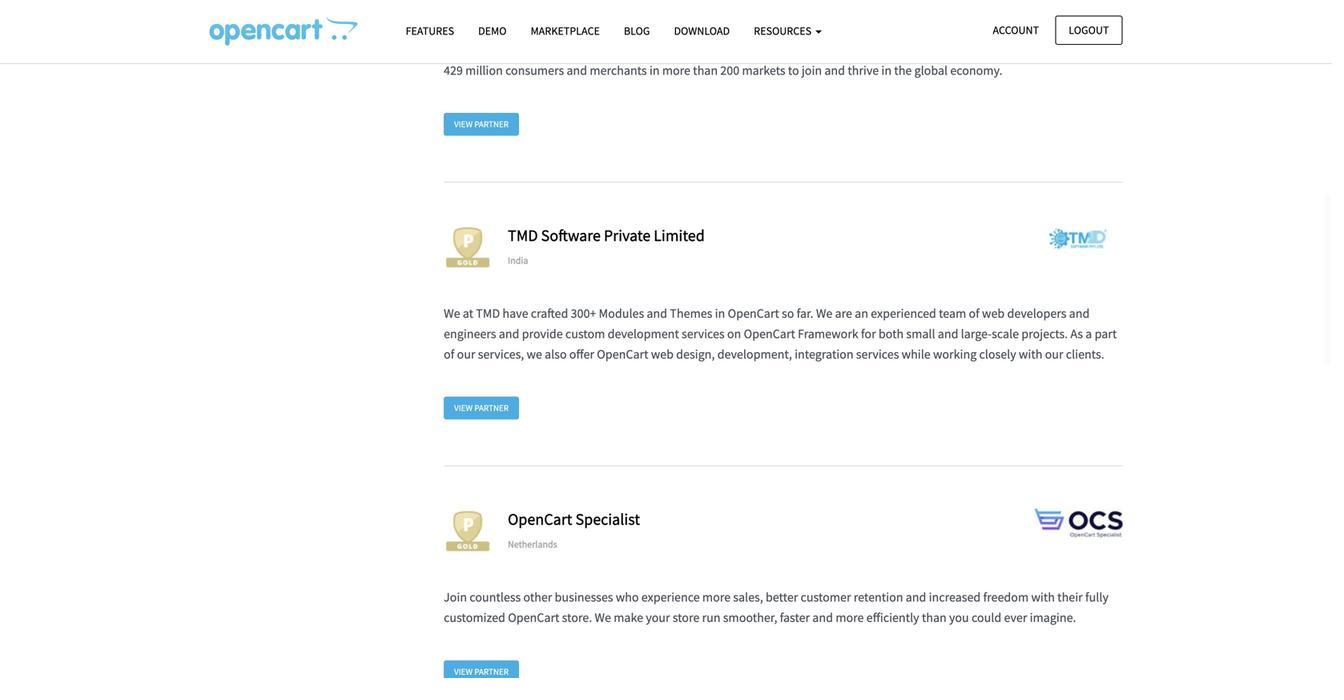 Task type: describe. For each thing, give the bounding box(es) containing it.
than down logout
[[1093, 42, 1118, 58]]

marketplace
[[531, 24, 600, 38]]

more up "run"
[[702, 590, 731, 606]]

view partner for opencart specialist
[[454, 666, 509, 677]]

1 vertical spatial web
[[651, 346, 674, 362]]

join countless other businesses who experience more sales, better customer retention and increased freedom with their fully customized opencart store. we make your store run smoother, faster and more efficiently than you could ever imagine.
[[444, 590, 1108, 626]]

smoother,
[[723, 610, 777, 626]]

at inside paypal has remained at the forefront of the digital payment revolution for more than 20 years. by leveraging technology to make financial services and commerce more convenient, affordable, and secure, the paypal platform is empowering more than 429 million consumers and merchants in more than 200 markets to join and thrive in the global economy.
[[557, 21, 568, 37]]

other
[[523, 590, 552, 606]]

empowering
[[992, 42, 1060, 58]]

years.
[[910, 21, 941, 37]]

customized
[[444, 610, 505, 626]]

and down customer
[[812, 610, 833, 626]]

provide
[[522, 326, 563, 342]]

is
[[981, 42, 990, 58]]

1 horizontal spatial web
[[982, 305, 1005, 321]]

marketplace link
[[519, 17, 612, 45]]

tmd inside we at tmd have crafted 300+ modules and themes in opencart so far. we are an experienced team of web developers and engineers and provide custom development services on opencart framework for both small and large-scale projects. as a part of our services, we also offer opencart web design, development, integration services while working closely with our clients.
[[476, 305, 500, 321]]

integration
[[795, 346, 854, 362]]

countless
[[470, 590, 521, 606]]

view for opencart specialist
[[454, 666, 473, 677]]

300+
[[571, 305, 596, 321]]

partner for join
[[474, 666, 509, 677]]

freedom
[[983, 590, 1029, 606]]

demo
[[478, 24, 507, 38]]

make inside the join countless other businesses who experience more sales, better customer retention and increased freedom with their fully customized opencart store. we make your store run smoother, faster and more efficiently than you could ever imagine.
[[614, 610, 643, 626]]

forefront
[[591, 21, 638, 37]]

2 our from the left
[[1045, 346, 1063, 362]]

affordable,
[[748, 42, 807, 58]]

part
[[1095, 326, 1117, 342]]

1 vertical spatial to
[[788, 62, 799, 78]]

as
[[1070, 326, 1083, 342]]

payment
[[710, 21, 758, 37]]

account link
[[979, 16, 1053, 45]]

framework
[[798, 326, 858, 342]]

are
[[835, 305, 852, 321]]

blog
[[624, 24, 650, 38]]

themes
[[670, 305, 712, 321]]

services,
[[478, 346, 524, 362]]

retention
[[854, 590, 903, 606]]

sales,
[[733, 590, 763, 606]]

technology
[[1018, 21, 1078, 37]]

200
[[720, 62, 739, 78]]

more down digital on the top right
[[652, 42, 680, 58]]

view partner for tmd software private limited
[[454, 403, 509, 414]]

view partner link for tmd software private limited
[[444, 397, 519, 420]]

download link
[[662, 17, 742, 45]]

digital
[[674, 21, 708, 37]]

join
[[802, 62, 822, 78]]

download
[[674, 24, 730, 38]]

opencart up development,
[[744, 326, 795, 342]]

than down the convenient,
[[693, 62, 718, 78]]

global
[[914, 62, 948, 78]]

1 our from the left
[[457, 346, 475, 362]]

both
[[879, 326, 904, 342]]

1 view partner from the top
[[454, 118, 509, 130]]

has
[[482, 21, 501, 37]]

your
[[646, 610, 670, 626]]

opencart up netherlands
[[508, 510, 572, 530]]

modules
[[599, 305, 644, 321]]

0 horizontal spatial we
[[444, 305, 460, 321]]

closely
[[979, 346, 1016, 362]]

faster
[[780, 610, 810, 626]]

could
[[972, 610, 1001, 626]]

on
[[727, 326, 741, 342]]

scale
[[992, 326, 1019, 342]]

netherlands
[[508, 538, 557, 551]]

the left forefront
[[570, 21, 588, 37]]

in inside we at tmd have crafted 300+ modules and themes in opencart so far. we are an experienced team of web developers and engineers and provide custom development services on opencart framework for both small and large-scale projects. as a part of our services, we also offer opencart web design, development, integration services while working closely with our clients.
[[715, 305, 725, 321]]

2 vertical spatial services
[[856, 346, 899, 362]]

resources
[[754, 24, 814, 38]]

and up efficiently
[[906, 590, 926, 606]]

working
[[933, 346, 977, 362]]

so
[[782, 305, 794, 321]]

limited
[[654, 225, 705, 245]]

you
[[949, 610, 969, 626]]

economy.
[[950, 62, 1002, 78]]

thrive
[[848, 62, 879, 78]]

we
[[527, 346, 542, 362]]

resources link
[[742, 17, 834, 45]]

1 view partner link from the top
[[444, 113, 519, 136]]

0 horizontal spatial in
[[649, 62, 660, 78]]

paypal has remained at the forefront of the digital payment revolution for more than 20 years. by leveraging technology to make financial services and commerce more convenient, affordable, and secure, the paypal platform is empowering more than 429 million consumers and merchants in more than 200 markets to join and thrive in the global economy.
[[444, 21, 1118, 78]]

logout
[[1069, 23, 1109, 37]]

1 vertical spatial of
[[969, 305, 979, 321]]

specialist
[[575, 510, 640, 530]]

imagine.
[[1030, 610, 1076, 626]]

markets
[[742, 62, 785, 78]]

view for tmd software private limited
[[454, 403, 473, 414]]

we inside the join countless other businesses who experience more sales, better customer retention and increased freedom with their fully customized opencart store. we make your store run smoother, faster and more efficiently than you could ever imagine.
[[595, 610, 611, 626]]

and up the 'as'
[[1069, 305, 1090, 321]]

opencart certified image for opencart specialist
[[444, 508, 492, 556]]

private
[[604, 225, 651, 245]]

small
[[906, 326, 935, 342]]

store.
[[562, 610, 592, 626]]

more down the convenient,
[[662, 62, 690, 78]]

account
[[993, 23, 1039, 37]]

1 view from the top
[[454, 118, 473, 130]]

revolution
[[761, 21, 816, 37]]

commerce
[[593, 42, 650, 58]]

and up development
[[647, 305, 667, 321]]

secure,
[[833, 42, 871, 58]]



Task type: vqa. For each thing, say whether or not it's contained in the screenshot.
Framework
yes



Task type: locate. For each thing, give the bounding box(es) containing it.
make
[[444, 42, 473, 58], [614, 610, 643, 626]]

0 vertical spatial tmd
[[508, 225, 538, 245]]

0 vertical spatial view partner
[[454, 118, 509, 130]]

the
[[570, 21, 588, 37], [654, 21, 672, 37], [874, 42, 891, 58], [894, 62, 912, 78]]

0 vertical spatial of
[[641, 21, 651, 37]]

view partner down customized
[[454, 666, 509, 677]]

2 vertical spatial view
[[454, 666, 473, 677]]

projects.
[[1021, 326, 1068, 342]]

we right far.
[[816, 305, 832, 321]]

of inside paypal has remained at the forefront of the digital payment revolution for more than 20 years. by leveraging technology to make financial services and commerce more convenient, affordable, and secure, the paypal platform is empowering more than 429 million consumers and merchants in more than 200 markets to join and thrive in the global economy.
[[641, 21, 651, 37]]

1 horizontal spatial in
[[715, 305, 725, 321]]

1 vertical spatial make
[[614, 610, 643, 626]]

opencart certified image for tmd software private limited
[[444, 223, 492, 271]]

to right technology
[[1080, 21, 1092, 37]]

large-
[[961, 326, 992, 342]]

2 vertical spatial view partner
[[454, 666, 509, 677]]

customer
[[801, 590, 851, 606]]

remained
[[503, 21, 555, 37]]

0 vertical spatial make
[[444, 42, 473, 58]]

1 horizontal spatial for
[[861, 326, 876, 342]]

with inside the join countless other businesses who experience more sales, better customer retention and increased freedom with their fully customized opencart store. we make your store run smoother, faster and more efficiently than you could ever imagine.
[[1031, 590, 1055, 606]]

0 vertical spatial view partner link
[[444, 113, 519, 136]]

opencart specialist image
[[1034, 508, 1123, 540]]

1 horizontal spatial paypal
[[894, 42, 929, 58]]

leveraging
[[960, 21, 1015, 37]]

2 view partner from the top
[[454, 403, 509, 414]]

opencart certified image left india
[[444, 223, 492, 271]]

than inside the join countless other businesses who experience more sales, better customer retention and increased freedom with their fully customized opencart store. we make your store run smoother, faster and more efficiently than you could ever imagine.
[[922, 610, 947, 626]]

with up imagine.
[[1031, 590, 1055, 606]]

make inside paypal has remained at the forefront of the digital payment revolution for more than 20 years. by leveraging technology to make financial services and commerce more convenient, affordable, and secure, the paypal platform is empowering more than 429 million consumers and merchants in more than 200 markets to join and thrive in the global economy.
[[444, 42, 473, 58]]

developers
[[1007, 305, 1066, 321]]

join
[[444, 590, 467, 606]]

1 horizontal spatial to
[[1080, 21, 1092, 37]]

more down customer
[[836, 610, 864, 626]]

0 vertical spatial opencart certified image
[[444, 223, 492, 271]]

engineers
[[444, 326, 496, 342]]

than left you
[[922, 610, 947, 626]]

0 horizontal spatial of
[[444, 346, 454, 362]]

0 horizontal spatial services
[[525, 42, 567, 58]]

and down marketplace link
[[567, 62, 587, 78]]

0 vertical spatial view
[[454, 118, 473, 130]]

view partner link for opencart specialist
[[444, 661, 519, 678]]

than
[[867, 21, 892, 37], [1093, 42, 1118, 58], [693, 62, 718, 78], [922, 610, 947, 626]]

for inside we at tmd have crafted 300+ modules and themes in opencart so far. we are an experienced team of web developers and engineers and provide custom development services on opencart framework for both small and large-scale projects. as a part of our services, we also offer opencart web design, development, integration services while working closely with our clients.
[[861, 326, 876, 342]]

1 vertical spatial services
[[682, 326, 725, 342]]

0 vertical spatial paypal
[[444, 21, 479, 37]]

partner for paypal
[[474, 118, 509, 130]]

0 horizontal spatial our
[[457, 346, 475, 362]]

partner
[[232, 13, 277, 31], [474, 118, 509, 130], [474, 403, 509, 414], [474, 666, 509, 677]]

for down an
[[861, 326, 876, 342]]

2 vertical spatial of
[[444, 346, 454, 362]]

far.
[[797, 305, 813, 321]]

to
[[1080, 21, 1092, 37], [788, 62, 799, 78]]

0 vertical spatial for
[[819, 21, 834, 37]]

at
[[557, 21, 568, 37], [463, 305, 473, 321]]

partner for we
[[474, 403, 509, 414]]

who
[[616, 590, 639, 606]]

of right forefront
[[641, 21, 651, 37]]

crafted
[[531, 305, 568, 321]]

we right store.
[[595, 610, 611, 626]]

1 vertical spatial with
[[1031, 590, 1055, 606]]

and up join
[[809, 42, 830, 58]]

tmd up the 'engineers'
[[476, 305, 500, 321]]

platform
[[932, 42, 979, 58]]

2 opencart certified image from the top
[[444, 508, 492, 556]]

1 horizontal spatial our
[[1045, 346, 1063, 362]]

services up design, at bottom
[[682, 326, 725, 342]]

services down both
[[856, 346, 899, 362]]

the up thrive
[[874, 42, 891, 58]]

tmd up india
[[508, 225, 538, 245]]

our down the 'engineers'
[[457, 346, 475, 362]]

1 horizontal spatial we
[[595, 610, 611, 626]]

3 view partner link from the top
[[444, 661, 519, 678]]

and down marketplace at the left top
[[570, 42, 591, 58]]

services
[[525, 42, 567, 58], [682, 326, 725, 342], [856, 346, 899, 362]]

run
[[702, 610, 720, 626]]

more down logout
[[1062, 42, 1091, 58]]

1 horizontal spatial services
[[682, 326, 725, 342]]

and
[[570, 42, 591, 58], [809, 42, 830, 58], [567, 62, 587, 78], [824, 62, 845, 78], [647, 305, 667, 321], [1069, 305, 1090, 321], [499, 326, 519, 342], [938, 326, 958, 342], [906, 590, 926, 606], [812, 610, 833, 626]]

1 vertical spatial at
[[463, 305, 473, 321]]

of down the 'engineers'
[[444, 346, 454, 362]]

with down projects.
[[1019, 346, 1042, 362]]

opencart up on
[[728, 305, 779, 321]]

0 horizontal spatial tmd
[[476, 305, 500, 321]]

2 vertical spatial view partner link
[[444, 661, 519, 678]]

0 horizontal spatial paypal
[[444, 21, 479, 37]]

0 horizontal spatial make
[[444, 42, 473, 58]]

opencart down other
[[508, 610, 559, 626]]

view down customized
[[454, 666, 473, 677]]

1 vertical spatial opencart certified image
[[444, 508, 492, 556]]

web up scale
[[982, 305, 1005, 321]]

paypal left has
[[444, 21, 479, 37]]

the right blog
[[654, 21, 672, 37]]

fully
[[1085, 590, 1108, 606]]

0 horizontal spatial web
[[651, 346, 674, 362]]

paypal down '20' in the right of the page
[[894, 42, 929, 58]]

services inside paypal has remained at the forefront of the digital payment revolution for more than 20 years. by leveraging technology to make financial services and commerce more convenient, affordable, and secure, the paypal platform is empowering more than 429 million consumers and merchants in more than 200 markets to join and thrive in the global economy.
[[525, 42, 567, 58]]

2 horizontal spatial services
[[856, 346, 899, 362]]

view down the 429
[[454, 118, 473, 130]]

in right themes
[[715, 305, 725, 321]]

0 vertical spatial services
[[525, 42, 567, 58]]

million
[[465, 62, 503, 78]]

opencart certified image
[[444, 223, 492, 271], [444, 508, 492, 556]]

in right thrive
[[881, 62, 892, 78]]

opencart
[[728, 305, 779, 321], [744, 326, 795, 342], [597, 346, 648, 362], [508, 510, 572, 530], [508, 610, 559, 626]]

custom
[[565, 326, 605, 342]]

0 vertical spatial to
[[1080, 21, 1092, 37]]

make up the 429
[[444, 42, 473, 58]]

we up the 'engineers'
[[444, 305, 460, 321]]

opencart specialist
[[508, 510, 640, 530]]

of up large-
[[969, 305, 979, 321]]

we
[[444, 305, 460, 321], [816, 305, 832, 321], [595, 610, 611, 626]]

3 view from the top
[[454, 666, 473, 677]]

1 vertical spatial view partner
[[454, 403, 509, 414]]

for up secure, at the top
[[819, 21, 834, 37]]

our down projects.
[[1045, 346, 1063, 362]]

view partner link
[[444, 113, 519, 136], [444, 397, 519, 420], [444, 661, 519, 678]]

and down team
[[938, 326, 958, 342]]

offer
[[569, 346, 594, 362]]

their
[[1057, 590, 1083, 606]]

design,
[[676, 346, 715, 362]]

1 horizontal spatial tmd
[[508, 225, 538, 245]]

financial
[[476, 42, 522, 58]]

for inside paypal has remained at the forefront of the digital payment revolution for more than 20 years. by leveraging technology to make financial services and commerce more convenient, affordable, and secure, the paypal platform is empowering more than 429 million consumers and merchants in more than 200 markets to join and thrive in the global economy.
[[819, 21, 834, 37]]

3 view partner from the top
[[454, 666, 509, 677]]

1 horizontal spatial at
[[557, 21, 568, 37]]

0 vertical spatial with
[[1019, 346, 1042, 362]]

0 horizontal spatial for
[[819, 21, 834, 37]]

1 vertical spatial tmd
[[476, 305, 500, 321]]

opencart inside the join countless other businesses who experience more sales, better customer retention and increased freedom with their fully customized opencart store. we make your store run smoother, faster and more efficiently than you could ever imagine.
[[508, 610, 559, 626]]

0 vertical spatial web
[[982, 305, 1005, 321]]

1 vertical spatial view
[[454, 403, 473, 414]]

development,
[[717, 346, 792, 362]]

2 view partner link from the top
[[444, 397, 519, 420]]

and right join
[[824, 62, 845, 78]]

with inside we at tmd have crafted 300+ modules and themes in opencart so far. we are an experienced team of web developers and engineers and provide custom development services on opencart framework for both small and large-scale projects. as a part of our services, we also offer opencart web design, development, integration services while working closely with our clients.
[[1019, 346, 1042, 362]]

2 horizontal spatial we
[[816, 305, 832, 321]]

by
[[944, 21, 957, 37]]

in right merchants
[[649, 62, 660, 78]]

experience
[[641, 590, 700, 606]]

india
[[508, 254, 528, 267]]

better
[[766, 590, 798, 606]]

1 vertical spatial view partner link
[[444, 397, 519, 420]]

view partner link down customized
[[444, 661, 519, 678]]

services up consumers
[[525, 42, 567, 58]]

demo link
[[466, 17, 519, 45]]

ever
[[1004, 610, 1027, 626]]

0 horizontal spatial to
[[788, 62, 799, 78]]

store
[[673, 610, 700, 626]]

1 vertical spatial for
[[861, 326, 876, 342]]

0 vertical spatial at
[[557, 21, 568, 37]]

tmd software private limited
[[508, 225, 705, 245]]

make down who
[[614, 610, 643, 626]]

view partner link down services, at the bottom of the page
[[444, 397, 519, 420]]

at right remained
[[557, 21, 568, 37]]

1 vertical spatial paypal
[[894, 42, 929, 58]]

with
[[1019, 346, 1042, 362], [1031, 590, 1055, 606]]

development
[[608, 326, 679, 342]]

tmd
[[508, 225, 538, 245], [476, 305, 500, 321]]

while
[[902, 346, 931, 362]]

features link
[[394, 17, 466, 45]]

the left global
[[894, 62, 912, 78]]

efficiently
[[866, 610, 919, 626]]

view partner down million
[[454, 118, 509, 130]]

2 horizontal spatial of
[[969, 305, 979, 321]]

and down the 'have'
[[499, 326, 519, 342]]

more up secure, at the top
[[836, 21, 864, 37]]

businesses
[[555, 590, 613, 606]]

view partner down services, at the bottom of the page
[[454, 403, 509, 414]]

clients.
[[1066, 346, 1104, 362]]

opencart certified image left netherlands
[[444, 508, 492, 556]]

view partner link down million
[[444, 113, 519, 136]]

2 horizontal spatial in
[[881, 62, 892, 78]]

experienced
[[871, 305, 936, 321]]

logout link
[[1055, 16, 1123, 45]]

1 horizontal spatial make
[[614, 610, 643, 626]]

view down the 'engineers'
[[454, 403, 473, 414]]

to left join
[[788, 62, 799, 78]]

at up the 'engineers'
[[463, 305, 473, 321]]

at inside we at tmd have crafted 300+ modules and themes in opencart so far. we are an experienced team of web developers and engineers and provide custom development services on opencart framework for both small and large-scale projects. as a part of our services, we also offer opencart web design, development, integration services while working closely with our clients.
[[463, 305, 473, 321]]

1 opencart certified image from the top
[[444, 223, 492, 271]]

more
[[836, 21, 864, 37], [652, 42, 680, 58], [1062, 42, 1091, 58], [662, 62, 690, 78], [702, 590, 731, 606], [836, 610, 864, 626]]

2 view from the top
[[454, 403, 473, 414]]

features
[[406, 24, 454, 38]]

an
[[855, 305, 868, 321]]

20
[[894, 21, 907, 37]]

also
[[545, 346, 567, 362]]

opencart - partners image
[[209, 17, 358, 46]]

software
[[541, 225, 601, 245]]

0 horizontal spatial at
[[463, 305, 473, 321]]

opencart down development
[[597, 346, 648, 362]]

429
[[444, 62, 463, 78]]

consumers
[[505, 62, 564, 78]]

merchants
[[590, 62, 647, 78]]

tmd software private limited image
[[1034, 223, 1123, 255]]

web
[[982, 305, 1005, 321], [651, 346, 674, 362]]

than left '20' in the right of the page
[[867, 21, 892, 37]]

1 horizontal spatial of
[[641, 21, 651, 37]]

web down development
[[651, 346, 674, 362]]

have
[[503, 305, 528, 321]]



